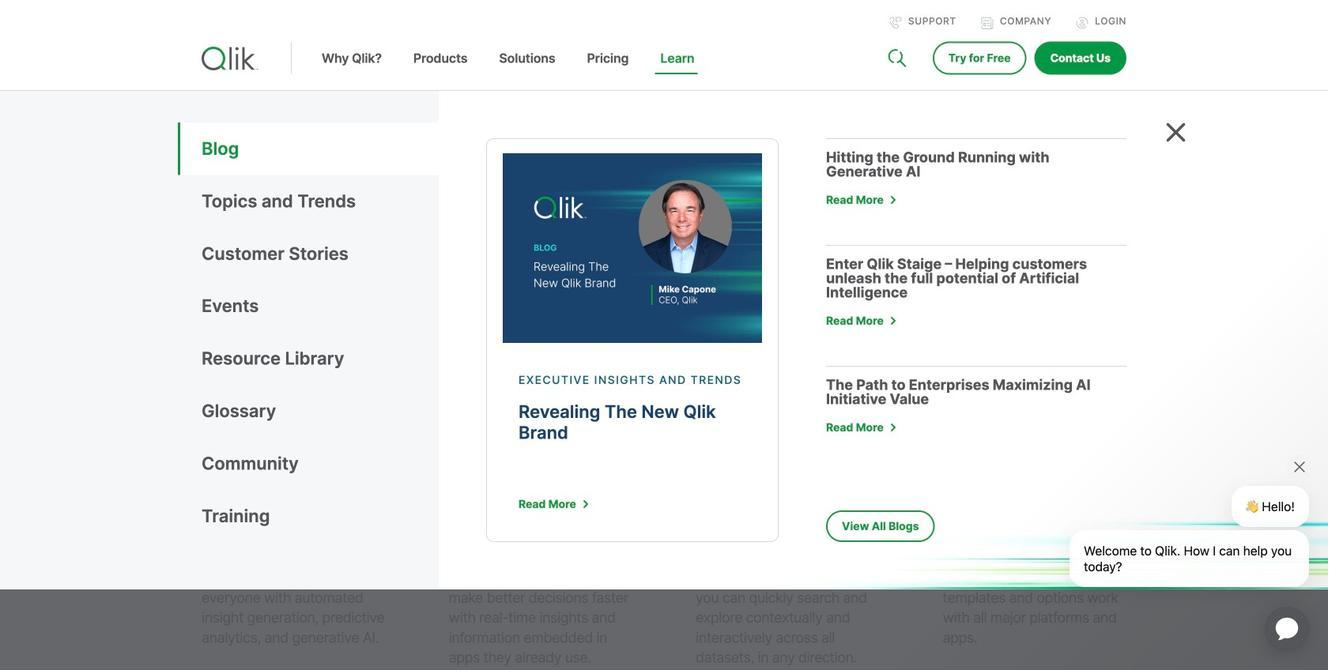 Task type: describe. For each thing, give the bounding box(es) containing it.
qlik image
[[202, 47, 259, 70]]

support image
[[890, 17, 902, 29]]

close search image
[[1166, 123, 1186, 142]]

augmented analytics icon image
[[202, 453, 240, 491]]

embedded analytics icon image
[[449, 453, 487, 491]]

login image
[[1076, 17, 1089, 29]]



Task type: locate. For each thing, give the bounding box(es) containing it.
headshot of mike capone, ceo, qlik and the text "revealing the new qlik brand" image
[[503, 153, 762, 343]]

application
[[1246, 588, 1328, 671]]

company image
[[981, 17, 994, 29]]

accessible ai dashboard - qlik image
[[202, 58, 731, 374]]



